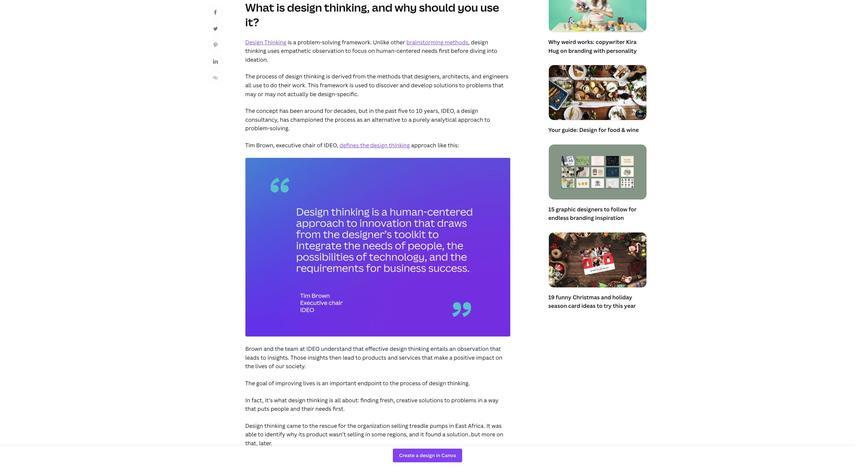 Task type: locate. For each thing, give the bounding box(es) containing it.
0 vertical spatial the
[[245, 73, 255, 80]]

brown
[[245, 346, 262, 353]]

0 vertical spatial problem-
[[297, 38, 322, 46]]

1 vertical spatial observation
[[457, 346, 489, 353]]

has left been
[[279, 107, 289, 115]]

their up its
[[302, 406, 314, 413]]

use inside the process of design thinking is derived from the methods that designers, architects, and engineers all use to do their work. this framework is used to discover and develop solutions to problems that may or may not actually be design-specific.
[[253, 82, 262, 89]]

the left goal
[[245, 380, 255, 387]]

0 horizontal spatial needs
[[315, 406, 331, 413]]

the right championed
[[325, 116, 333, 123]]

framework
[[320, 82, 348, 89]]

design inside in fact, it's what design thinking is all about: finding fresh, creative solutions to problems in a way that puts people and their needs first.
[[288, 397, 305, 404]]

1 vertical spatial their
[[302, 406, 314, 413]]

0 horizontal spatial lives
[[255, 363, 267, 371]]

design
[[245, 38, 263, 46], [579, 126, 597, 134], [245, 423, 263, 430]]

approach right analytical
[[458, 116, 483, 123]]

first
[[439, 47, 450, 55]]

thinking up the services
[[408, 346, 429, 353]]

2 vertical spatial an
[[322, 380, 328, 387]]

it
[[486, 423, 490, 430]]

observation down "solving"
[[312, 47, 344, 55]]

0 horizontal spatial observation
[[312, 47, 344, 55]]

the down 'leads'
[[245, 363, 254, 371]]

1 horizontal spatial an
[[364, 116, 370, 123]]

needs inside in fact, it's what design thinking is all about: finding fresh, creative solutions to problems in a way that puts people and their needs first.
[[315, 406, 331, 413]]

develop
[[411, 82, 432, 89]]

thinking
[[245, 47, 266, 55], [304, 73, 325, 80], [389, 142, 410, 149], [408, 346, 429, 353], [307, 397, 328, 404], [264, 423, 285, 430]]

process down decades,
[[335, 116, 355, 123]]

0 vertical spatial why
[[395, 0, 417, 15]]

on right hug
[[560, 47, 567, 55]]

thinking inside the brown and the team at ideo understand that effective design thinking entails an observation that leads to insights. those insights then lead to products and services that make a positive impact on the lives of our society.
[[408, 346, 429, 353]]

that down in on the bottom
[[245, 406, 256, 413]]

1 vertical spatial design
[[579, 126, 597, 134]]

1 vertical spatial needs
[[315, 406, 331, 413]]

an left important
[[322, 380, 328, 387]]

1 vertical spatial methods
[[377, 73, 401, 80]]

1 vertical spatial branding
[[570, 214, 594, 222]]

of
[[278, 73, 284, 80], [317, 142, 322, 149], [269, 363, 274, 371], [269, 380, 274, 387], [422, 380, 428, 387]]

is up first.
[[329, 397, 333, 404]]

the right defines
[[360, 142, 369, 149]]

in left way
[[478, 397, 483, 404]]

0 horizontal spatial problem-
[[245, 125, 270, 132]]

diving
[[470, 47, 486, 55]]

design thinking came to the rescue for the organization selling treadle pumps in east africa. it was able to identify why its product wasn't selling in some regions, and it found a solution..but more on that, later.
[[245, 423, 503, 448]]

be
[[310, 90, 316, 98]]

approach left like
[[411, 142, 436, 149]]

brainstorming
[[406, 38, 443, 46]]

for left food
[[599, 126, 606, 134]]

thinking up ideation.
[[245, 47, 266, 55]]

at
[[300, 346, 305, 353]]

1 may from the left
[[245, 90, 256, 98]]

thinking inside , design thinking uses empathetic observation to focus on human-centered needs first before diving into ideation.
[[245, 47, 266, 55]]

insights.
[[268, 354, 289, 362]]

card
[[568, 303, 580, 310]]

derived
[[332, 73, 352, 80]]

thinking inside the process of design thinking is derived from the methods that designers, architects, and engineers all use to do their work. this framework is used to discover and develop solutions to problems that may or may not actually be design-specific.
[[304, 73, 325, 80]]

methods up before at the right top
[[445, 38, 468, 46]]

finding
[[360, 397, 379, 404]]

the for the concept has been around for decades, but in the past five to 10 years, ideo, a design consultancy, has championed the process as an alternative to a purely analytical approach to problem-solving.
[[245, 107, 255, 115]]

but
[[359, 107, 368, 115]]

0 vertical spatial approach
[[458, 116, 483, 123]]

thinking inside design thinking came to the rescue for the organization selling treadle pumps in east africa. it was able to identify why its product wasn't selling in some regions, and it found a solution..but more on that, later.
[[264, 423, 285, 430]]

2 vertical spatial design
[[245, 423, 263, 430]]

and inside in fact, it's what design thinking is all about: finding fresh, creative solutions to problems in a way that puts people and their needs first.
[[290, 406, 300, 413]]

alternative
[[372, 116, 400, 123]]

inspiration
[[595, 214, 624, 222]]

all left do
[[245, 82, 251, 89]]

why left should
[[395, 0, 417, 15]]

design for design thinking came to the rescue for the organization selling treadle pumps in east africa. it was able to identify why its product wasn't selling in some regions, and it found a solution..but more on that, later.
[[245, 423, 263, 430]]

a down pumps at the right of page
[[442, 431, 445, 439]]

0 vertical spatial branding
[[568, 47, 592, 55]]

0 horizontal spatial process
[[256, 73, 277, 80]]

then
[[329, 354, 341, 362]]

selling right the wasn't
[[347, 431, 364, 439]]

the goal of improving lives is an important endpoint to the process of design thinking.
[[245, 380, 470, 387]]

wasn't
[[329, 431, 346, 439]]

2 the from the top
[[245, 107, 255, 115]]

process up do
[[256, 73, 277, 80]]

ideo, up analytical
[[441, 107, 455, 115]]

problems down thinking.
[[451, 397, 476, 404]]

design right guide:
[[579, 126, 597, 134]]

the inside the concept has been around for decades, but in the past five to 10 years, ideo, a design consultancy, has championed the process as an alternative to a purely analytical approach to problem-solving.
[[245, 107, 255, 115]]

why down the came
[[287, 431, 297, 439]]

approach inside the concept has been around for decades, but in the past five to 10 years, ideo, a design consultancy, has championed the process as an alternative to a purely analytical approach to problem-solving.
[[458, 116, 483, 123]]

why weird works: copywriter kira hug on branding with personality
[[548, 38, 637, 55]]

ideo,
[[441, 107, 455, 115], [324, 142, 338, 149]]

0 vertical spatial ideo,
[[441, 107, 455, 115]]

1 horizontal spatial ideo,
[[441, 107, 455, 115]]

1 vertical spatial selling
[[347, 431, 364, 439]]

3 the from the top
[[245, 380, 255, 387]]

is right what
[[276, 0, 285, 15]]

all
[[245, 82, 251, 89], [335, 397, 341, 404]]

in inside in fact, it's what design thinking is all about: finding fresh, creative solutions to problems in a way that puts people and their needs first.
[[478, 397, 483, 404]]

problems down 'engineers' in the top of the page
[[466, 82, 491, 89]]

an
[[364, 116, 370, 123], [449, 346, 456, 353], [322, 380, 328, 387]]

0 vertical spatial all
[[245, 82, 251, 89]]

0 vertical spatial problems
[[466, 82, 491, 89]]

in right but
[[369, 107, 374, 115]]

christmas
[[573, 294, 600, 301]]

observation up positive
[[457, 346, 489, 353]]

1 vertical spatial use
[[253, 82, 262, 89]]

a
[[293, 38, 296, 46], [457, 107, 460, 115], [409, 116, 412, 123], [449, 354, 452, 362], [484, 397, 487, 404], [442, 431, 445, 439]]

process up "creative"
[[400, 380, 421, 387]]

branding down designers
[[570, 214, 594, 222]]

lives down 'leads'
[[255, 363, 267, 371]]

is inside in fact, it's what design thinking is all about: finding fresh, creative solutions to problems in a way that puts people and their needs first.
[[329, 397, 333, 404]]

1 the from the top
[[245, 73, 255, 80]]

1 horizontal spatial methods
[[445, 38, 468, 46]]

ideo, inside the concept has been around for decades, but in the past five to 10 years, ideo, a design consultancy, has championed the process as an alternative to a purely analytical approach to problem-solving.
[[441, 107, 455, 115]]

has up solving.
[[280, 116, 289, 123]]

0 vertical spatial solutions
[[434, 82, 458, 89]]

used
[[355, 82, 368, 89]]

years,
[[424, 107, 440, 115]]

an right entails in the bottom right of the page
[[449, 346, 456, 353]]

1 horizontal spatial process
[[335, 116, 355, 123]]

a left purely
[[409, 116, 412, 123]]

branding down works:
[[568, 47, 592, 55]]

why inside what is design thinking, and why should you use it?
[[395, 0, 417, 15]]

lives right improving
[[303, 380, 315, 387]]

hug
[[548, 47, 559, 55]]

15 graphic designers to follow for endless branding inspiration link
[[548, 144, 647, 224]]

design up ideation.
[[245, 38, 263, 46]]

on
[[560, 47, 567, 55], [368, 47, 375, 55], [496, 354, 502, 362], [497, 431, 503, 439]]

design inside design thinking came to the rescue for the organization selling treadle pumps in east africa. it was able to identify why its product wasn't selling in some regions, and it found a solution..but more on that, later.
[[245, 423, 263, 430]]

0 horizontal spatial ideo,
[[324, 142, 338, 149]]

into
[[487, 47, 497, 55]]

brown and the team at ideo understand that effective design thinking entails an observation that leads to insights. those insights then lead to products and services that make a positive impact on the lives of our society.
[[245, 346, 502, 371]]

0 vertical spatial selling
[[391, 423, 408, 430]]

framework.
[[342, 38, 372, 46]]

1 horizontal spatial why
[[395, 0, 417, 15]]

of right chair
[[317, 142, 322, 149]]

thinking down alternative at the top left of the page
[[389, 142, 410, 149]]

this
[[308, 82, 319, 89]]

use right you at the top
[[480, 0, 499, 15]]

problems inside in fact, it's what design thinking is all about: finding fresh, creative solutions to problems in a way that puts people and their needs first.
[[451, 397, 476, 404]]

process
[[256, 73, 277, 80], [335, 116, 355, 123], [400, 380, 421, 387]]

people
[[271, 406, 289, 413]]

2 horizontal spatial process
[[400, 380, 421, 387]]

branding inside "15 graphic designers to follow for endless branding inspiration"
[[570, 214, 594, 222]]

what is design thinking, and why should you use it?
[[245, 0, 499, 29]]

1 vertical spatial all
[[335, 397, 341, 404]]

fresh,
[[380, 397, 395, 404]]

around
[[304, 107, 323, 115]]

a up empathetic
[[293, 38, 296, 46]]

0 horizontal spatial approach
[[411, 142, 436, 149]]

the up consultancy,
[[245, 107, 255, 115]]

design inside the brown and the team at ideo understand that effective design thinking entails an observation that leads to insights. those insights then lead to products and services that make a positive impact on the lives of our society.
[[390, 346, 407, 353]]

0 horizontal spatial selling
[[347, 431, 364, 439]]

on right the impact
[[496, 354, 502, 362]]

1 horizontal spatial may
[[265, 90, 276, 98]]

0 horizontal spatial may
[[245, 90, 256, 98]]

1 horizontal spatial their
[[302, 406, 314, 413]]

about:
[[342, 397, 359, 404]]

2 vertical spatial the
[[245, 380, 255, 387]]

actually
[[287, 90, 308, 98]]

may left or
[[245, 90, 256, 98]]

all up first.
[[335, 397, 341, 404]]

1 horizontal spatial all
[[335, 397, 341, 404]]

solutions inside the process of design thinking is derived from the methods that designers, architects, and engineers all use to do their work. this framework is used to discover and develop solutions to problems that may or may not actually be design-specific.
[[434, 82, 458, 89]]

problem- up empathetic
[[297, 38, 322, 46]]

centered
[[396, 47, 420, 55]]

a inside the brown and the team at ideo understand that effective design thinking entails an observation that leads to insights. those insights then lead to products and services that make a positive impact on the lives of our society.
[[449, 354, 452, 362]]

solutions down architects,
[[434, 82, 458, 89]]

solving.
[[270, 125, 290, 132]]

has
[[279, 107, 289, 115], [280, 116, 289, 123]]

thinking up this
[[304, 73, 325, 80]]

use up or
[[253, 82, 262, 89]]

for inside "15 graphic designers to follow for endless branding inspiration"
[[629, 206, 637, 213]]

1 horizontal spatial lives
[[303, 380, 315, 387]]

personality
[[606, 47, 637, 55]]

kira
[[626, 38, 637, 46]]

0 vertical spatial design
[[245, 38, 263, 46]]

important
[[330, 380, 356, 387]]

problem- down consultancy,
[[245, 125, 270, 132]]

lead
[[343, 354, 354, 362]]

problem-
[[297, 38, 322, 46], [245, 125, 270, 132]]

thinking up rescue
[[307, 397, 328, 404]]

services
[[399, 354, 421, 362]]

problem- inside the concept has been around for decades, but in the past five to 10 years, ideo, a design consultancy, has championed the process as an alternative to a purely analytical approach to problem-solving.
[[245, 125, 270, 132]]

1 vertical spatial approach
[[411, 142, 436, 149]]

needs left first.
[[315, 406, 331, 413]]

needs down brainstorming
[[422, 47, 438, 55]]

you
[[458, 0, 478, 15]]

1 vertical spatial why
[[287, 431, 297, 439]]

the inside the process of design thinking is derived from the methods that designers, architects, and engineers all use to do their work. this framework is used to discover and develop solutions to problems that may or may not actually be design-specific.
[[367, 73, 376, 80]]

lives inside the brown and the team at ideo understand that effective design thinking entails an observation that leads to insights. those insights then lead to products and services that make a positive impact on the lives of our society.
[[255, 363, 267, 371]]

on down was
[[497, 431, 503, 439]]

solutions right "creative"
[[419, 397, 443, 404]]

thinking up identify
[[264, 423, 285, 430]]

19
[[548, 294, 555, 301]]

methods
[[445, 38, 468, 46], [377, 73, 401, 80]]

those
[[291, 354, 306, 362]]

0 horizontal spatial methods
[[377, 73, 401, 80]]

0 horizontal spatial an
[[322, 380, 328, 387]]

a right make
[[449, 354, 452, 362]]

for up the wasn't
[[338, 423, 346, 430]]

follow
[[611, 206, 627, 213]]

why
[[548, 38, 560, 46]]

2 horizontal spatial an
[[449, 346, 456, 353]]

1 vertical spatial process
[[335, 116, 355, 123]]

1 horizontal spatial observation
[[457, 346, 489, 353]]

1 horizontal spatial needs
[[422, 47, 438, 55]]

of inside the process of design thinking is derived from the methods that designers, architects, and engineers all use to do their work. this framework is used to discover and develop solutions to problems that may or may not actually be design-specific.
[[278, 73, 284, 80]]

lives
[[255, 363, 267, 371], [303, 380, 315, 387]]

1 horizontal spatial problem-
[[297, 38, 322, 46]]

of left the our
[[269, 363, 274, 371]]

1 vertical spatial solutions
[[419, 397, 443, 404]]

the left the organization
[[347, 423, 356, 430]]

1 vertical spatial the
[[245, 107, 255, 115]]

selling up regions,
[[391, 423, 408, 430]]

0 vertical spatial use
[[480, 0, 499, 15]]

0 vertical spatial process
[[256, 73, 277, 80]]

a left way
[[484, 397, 487, 404]]

design up 'able'
[[245, 423, 263, 430]]

chair
[[302, 142, 316, 149]]

the for the process of design thinking is derived from the methods that designers, architects, and engineers all use to do their work. this framework is used to discover and develop solutions to problems that may or may not actually be design-specific.
[[245, 73, 255, 80]]

0 vertical spatial observation
[[312, 47, 344, 55]]

0 vertical spatial an
[[364, 116, 370, 123]]

for right follow
[[629, 206, 637, 213]]

1 vertical spatial problems
[[451, 397, 476, 404]]

1 vertical spatial problem-
[[245, 125, 270, 132]]

problems inside the process of design thinking is derived from the methods that designers, architects, and engineers all use to do their work. this framework is used to discover and develop solutions to problems that may or may not actually be design-specific.
[[466, 82, 491, 89]]

is inside what is design thinking, and why should you use it?
[[276, 0, 285, 15]]

ideo, left defines
[[324, 142, 338, 149]]

may down do
[[265, 90, 276, 98]]

1 horizontal spatial use
[[480, 0, 499, 15]]

the
[[245, 73, 255, 80], [245, 107, 255, 115], [245, 380, 255, 387]]

the right from
[[367, 73, 376, 80]]

design thinking link
[[245, 38, 286, 46]]

0 horizontal spatial use
[[253, 82, 262, 89]]

0 vertical spatial methods
[[445, 38, 468, 46]]

architects,
[[442, 73, 470, 80]]

15 graphic designers to follow for endless branding inspiration
[[548, 206, 637, 222]]

fact,
[[252, 397, 264, 404]]

branding inside why weird works: copywriter kira hug on branding with personality
[[568, 47, 592, 55]]

0 horizontal spatial all
[[245, 82, 251, 89]]

their
[[278, 82, 291, 89], [302, 406, 314, 413]]

east
[[455, 423, 467, 430]]

a inside design thinking came to the rescue for the organization selling treadle pumps in east africa. it was able to identify why its product wasn't selling in some regions, and it found a solution..but more on that, later.
[[442, 431, 445, 439]]

the down ideation.
[[245, 73, 255, 80]]

to inside 19 funny christmas and holiday season card ideas to try this year
[[597, 303, 603, 310]]

1 vertical spatial an
[[449, 346, 456, 353]]

try
[[604, 303, 612, 310]]

selling
[[391, 423, 408, 430], [347, 431, 364, 439]]

0 vertical spatial their
[[278, 82, 291, 89]]

that up the impact
[[490, 346, 501, 353]]

the process of design thinking is derived from the methods that designers, architects, and engineers all use to do their work. this framework is used to discover and develop solutions to problems that may or may not actually be design-specific.
[[245, 73, 508, 98]]

all inside in fact, it's what design thinking is all about: finding fresh, creative solutions to problems in a way that puts people and their needs first.
[[335, 397, 341, 404]]

0 vertical spatial lives
[[255, 363, 267, 371]]

methods up discover
[[377, 73, 401, 80]]

0 vertical spatial needs
[[422, 47, 438, 55]]

approach
[[458, 116, 483, 123], [411, 142, 436, 149]]

five
[[398, 107, 408, 115]]

for right around on the left of the page
[[325, 107, 332, 115]]

organization
[[357, 423, 390, 430]]

the inside the process of design thinking is derived from the methods that designers, architects, and engineers all use to do their work. this framework is used to discover and develop solutions to problems that may or may not actually be design-specific.
[[245, 73, 255, 80]]

ideas
[[581, 303, 596, 310]]

on right focus
[[368, 47, 375, 55]]

2 vertical spatial process
[[400, 380, 421, 387]]

0 horizontal spatial their
[[278, 82, 291, 89]]

on inside design thinking came to the rescue for the organization selling treadle pumps in east africa. it was able to identify why its product wasn't selling in some regions, and it found a solution..but more on that, later.
[[497, 431, 503, 439]]

an right as
[[364, 116, 370, 123]]

of left thinking.
[[422, 380, 428, 387]]

may
[[245, 90, 256, 98], [265, 90, 276, 98]]

0 horizontal spatial why
[[287, 431, 297, 439]]

observation inside , design thinking uses empathetic observation to focus on human-centered needs first before diving into ideation.
[[312, 47, 344, 55]]

their up not
[[278, 82, 291, 89]]

of up not
[[278, 73, 284, 80]]

1 horizontal spatial approach
[[458, 116, 483, 123]]



Task type: vqa. For each thing, say whether or not it's contained in the screenshot.
Queen
no



Task type: describe. For each thing, give the bounding box(es) containing it.
and inside what is design thinking, and why should you use it?
[[372, 0, 392, 15]]

consultancy,
[[245, 116, 279, 123]]

to inside "15 graphic designers to follow for endless branding inspiration"
[[604, 206, 610, 213]]

that up "lead"
[[353, 346, 364, 353]]

some
[[371, 431, 386, 439]]

this
[[613, 303, 623, 310]]

brown,
[[256, 142, 275, 149]]

19 funny christmas and holiday season card ideas to try this year link
[[548, 232, 647, 312]]

found
[[425, 431, 441, 439]]

1 vertical spatial has
[[280, 116, 289, 123]]

of inside the brown and the team at ideo understand that effective design thinking entails an observation that leads to insights. those insights then lead to products and services that make a positive impact on the lives of our society.
[[269, 363, 274, 371]]

human-
[[376, 47, 396, 55]]

why inside design thinking came to the rescue for the organization selling treadle pumps in east africa. it was able to identify why its product wasn't selling in some regions, and it found a solution..but more on that, later.
[[287, 431, 297, 439]]

defines
[[340, 142, 359, 149]]

an inside the concept has been around for decades, but in the past five to 10 years, ideo, a design consultancy, has championed the process as an alternative to a purely analytical approach to problem-solving.
[[364, 116, 370, 123]]

design inside what is design thinking, and why should you use it?
[[287, 0, 322, 15]]

a inside in fact, it's what design thinking is all about: finding fresh, creative solutions to problems in a way that puts people and their needs first.
[[484, 397, 487, 404]]

was
[[492, 423, 502, 430]]

endless
[[548, 214, 569, 222]]

the concept has been around for decades, but in the past five to 10 years, ideo, a design consultancy, has championed the process as an alternative to a purely analytical approach to problem-solving.
[[245, 107, 490, 132]]

thinking inside in fact, it's what design thinking is all about: finding fresh, creative solutions to problems in a way that puts people and their needs first.
[[307, 397, 328, 404]]

insights
[[308, 354, 328, 362]]

team
[[285, 346, 298, 353]]

puts
[[257, 406, 269, 413]]

design inside , design thinking uses empathetic observation to focus on human-centered needs first before diving into ideation.
[[471, 38, 488, 46]]

is up specific.
[[349, 82, 354, 89]]

product
[[306, 431, 328, 439]]

the for the goal of improving lives is an important endpoint to the process of design thinking.
[[245, 380, 255, 387]]

on inside the brown and the team at ideo understand that effective design thinking entails an observation that leads to insights. those insights then lead to products and services that make a positive impact on the lives of our society.
[[496, 354, 502, 362]]

discover
[[376, 82, 398, 89]]

your
[[548, 126, 561, 134]]

their inside in fact, it's what design thinking is all about: finding fresh, creative solutions to problems in a way that puts people and their needs first.
[[302, 406, 314, 413]]

analytical
[[431, 116, 457, 123]]

design for design thinking is a problem-solving framework. unlike other brainstorming methods
[[245, 38, 263, 46]]

tim
[[245, 142, 255, 149]]

that down 'engineers' in the top of the page
[[493, 82, 504, 89]]

it's
[[265, 397, 273, 404]]

methods inside the process of design thinking is derived from the methods that designers, architects, and engineers all use to do their work. this framework is used to discover and develop solutions to problems that may or may not actually be design-specific.
[[377, 73, 401, 80]]

19 funny christmas and holiday season card ideas to try this year
[[548, 294, 636, 310]]

to inside in fact, it's what design thinking is all about: finding fresh, creative solutions to problems in a way that puts people and their needs first.
[[444, 397, 450, 404]]

2 may from the left
[[265, 90, 276, 98]]

for inside 'link'
[[599, 126, 606, 134]]

solutions inside in fact, it's what design thinking is all about: finding fresh, creative solutions to problems in a way that puts people and their needs first.
[[419, 397, 443, 404]]

1 vertical spatial ideo,
[[324, 142, 338, 149]]

way
[[488, 397, 499, 404]]

a up analytical
[[457, 107, 460, 115]]

brainstorming methods link
[[406, 38, 468, 46]]

defines the design thinking link
[[340, 142, 410, 149]]

the up alternative at the top left of the page
[[375, 107, 384, 115]]

ideo
[[306, 346, 320, 353]]

positive
[[454, 354, 475, 362]]

as
[[357, 116, 363, 123]]

funny
[[556, 294, 571, 301]]

solving
[[322, 38, 341, 46]]

the up product
[[309, 423, 318, 430]]

for inside design thinking came to the rescue for the organization selling treadle pumps in east africa. it was able to identify why its product wasn't selling in some regions, and it found a solution..but more on that, later.
[[338, 423, 346, 430]]

or
[[258, 90, 263, 98]]

engineers
[[483, 73, 508, 80]]

their inside the process of design thinking is derived from the methods that designers, architects, and engineers all use to do their work. this framework is used to discover and develop solutions to problems that may or may not actually be design-specific.
[[278, 82, 291, 89]]

specific.
[[337, 90, 359, 98]]

treadle
[[409, 423, 428, 430]]

thinking
[[264, 38, 286, 46]]

is up empathetic
[[288, 38, 292, 46]]

rescue
[[319, 423, 337, 430]]

and inside design thinking came to the rescue for the organization selling treadle pumps in east africa. it was able to identify why its product wasn't selling in some regions, and it found a solution..but more on that, later.
[[409, 431, 419, 439]]

design inside 'link'
[[579, 126, 597, 134]]

is up framework
[[326, 73, 330, 80]]

design inside the concept has been around for decades, but in the past five to 10 years, ideo, a design consultancy, has championed the process as an alternative to a purely analytical approach to problem-solving.
[[461, 107, 478, 115]]

in down the organization
[[365, 431, 370, 439]]

that left make
[[422, 354, 433, 362]]

should
[[419, 0, 455, 15]]

that,
[[245, 440, 258, 448]]

what
[[274, 397, 287, 404]]

the up "fresh,"
[[390, 380, 399, 387]]

championed
[[290, 116, 323, 123]]

past
[[385, 107, 397, 115]]

works:
[[577, 38, 594, 46]]

it?
[[245, 15, 259, 29]]

process inside the concept has been around for decades, but in the past five to 10 years, ideo, a design consultancy, has championed the process as an alternative to a purely analytical approach to problem-solving.
[[335, 116, 355, 123]]

its
[[299, 431, 305, 439]]

observation inside the brown and the team at ideo understand that effective design thinking entails an observation that leads to insights. those insights then lead to products and services that make a positive impact on the lives of our society.
[[457, 346, 489, 353]]

year
[[624, 303, 636, 310]]

been
[[290, 107, 303, 115]]

society.
[[286, 363, 306, 371]]

, design thinking uses empathetic observation to focus on human-centered needs first before diving into ideation.
[[245, 38, 497, 63]]

,
[[468, 38, 470, 46]]

purely
[[413, 116, 430, 123]]

graphic designers inspo featured image image
[[549, 145, 646, 200]]

in inside the concept has been around for decades, but in the past five to 10 years, ideo, a design consultancy, has championed the process as an alternative to a purely analytical approach to problem-solving.
[[369, 107, 374, 115]]

create your christmas cards on canva image
[[549, 233, 646, 288]]

an inside the brown and the team at ideo understand that effective design thinking entails an observation that leads to insights. those insights then lead to products and services that make a positive impact on the lives of our society.
[[449, 346, 456, 353]]

design thinking is a problem-solving framework. unlike other brainstorming methods
[[245, 38, 468, 46]]

guide design food wine image
[[549, 65, 646, 120]]

to inside , design thinking uses empathetic observation to focus on human-centered needs first before diving into ideation.
[[345, 47, 351, 55]]

products
[[362, 354, 386, 362]]

thinking,
[[324, 0, 370, 15]]

that inside in fact, it's what design thinking is all about: finding fresh, creative solutions to problems in a way that puts people and their needs first.
[[245, 406, 256, 413]]

regions,
[[387, 431, 408, 439]]

able
[[245, 431, 257, 439]]

in left east
[[449, 423, 454, 430]]

for inside the concept has been around for decades, but in the past five to 10 years, ideo, a design consultancy, has championed the process as an alternative to a purely analytical approach to problem-solving.
[[325, 107, 332, 115]]

came
[[287, 423, 301, 430]]

process inside the process of design thinking is derived from the methods that designers, architects, and engineers all use to do their work. this framework is used to discover and develop solutions to problems that may or may not actually be design-specific.
[[256, 73, 277, 80]]

thinking.
[[447, 380, 470, 387]]

other
[[391, 38, 405, 46]]

it
[[420, 431, 424, 439]]

0 vertical spatial has
[[279, 107, 289, 115]]

from
[[353, 73, 366, 80]]

unlike
[[373, 38, 389, 46]]

all inside the process of design thinking is derived from the methods that designers, architects, and engineers all use to do their work. this framework is used to discover and develop solutions to problems that may or may not actually be design-specific.
[[245, 82, 251, 89]]

on inside why weird works: copywriter kira hug on branding with personality
[[560, 47, 567, 55]]

that up develop
[[402, 73, 413, 80]]

use inside what is design thinking, and why should you use it?
[[480, 0, 499, 15]]

of right goal
[[269, 380, 274, 387]]

1 vertical spatial lives
[[303, 380, 315, 387]]

focus
[[352, 47, 367, 55]]

design inside the process of design thinking is derived from the methods that designers, architects, and engineers all use to do their work. this framework is used to discover and develop solutions to problems that may or may not actually be design-specific.
[[285, 73, 302, 80]]

tim brown, executive chair of ideo, defines the design thinking approach like this:
[[245, 142, 459, 149]]

branding for works:
[[568, 47, 592, 55]]

guide:
[[562, 126, 578, 134]]

season
[[548, 303, 567, 310]]

&
[[621, 126, 625, 134]]

needs inside , design thinking uses empathetic observation to focus on human-centered needs first before diving into ideation.
[[422, 47, 438, 55]]

why weird works: copywriter kira hug on branding with personality link
[[548, 0, 647, 57]]

make
[[434, 354, 448, 362]]

leads
[[245, 354, 259, 362]]

holiday
[[612, 294, 632, 301]]

first.
[[333, 406, 345, 413]]

copywriter
[[596, 38, 625, 46]]

on inside , design thinking uses empathetic observation to focus on human-centered needs first before diving into ideation.
[[368, 47, 375, 55]]

this:
[[448, 142, 459, 149]]

branding for designers
[[570, 214, 594, 222]]

wine
[[626, 126, 639, 134]]

do
[[270, 82, 277, 89]]

our
[[275, 363, 284, 371]]

the up insights.
[[275, 346, 284, 353]]

weird
[[561, 38, 576, 46]]

is left important
[[316, 380, 321, 387]]

kira hug image
[[549, 0, 646, 32]]

ideation.
[[245, 56, 268, 63]]

and inside 19 funny christmas and holiday season card ideas to try this year
[[601, 294, 611, 301]]

1 horizontal spatial selling
[[391, 423, 408, 430]]

later.
[[259, 440, 272, 448]]



